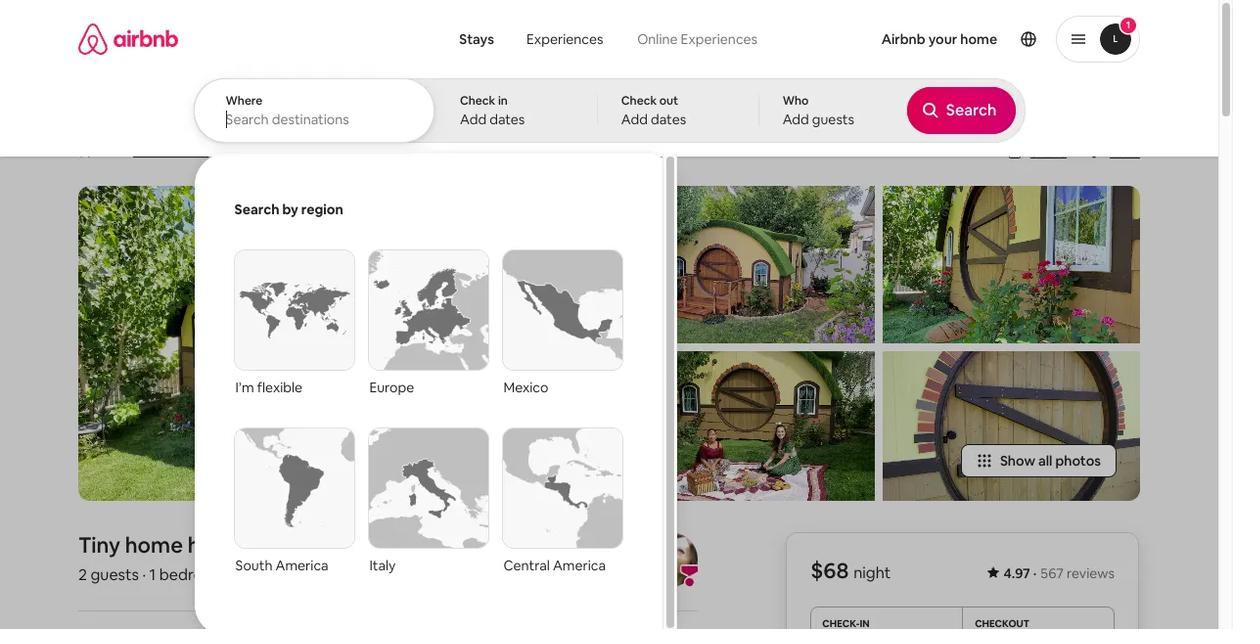 Task type: locate. For each thing, give the bounding box(es) containing it.
america for south america
[[276, 557, 329, 575]]

add down who on the right top of page
[[783, 111, 809, 128]]

check out add dates
[[621, 93, 686, 128]]

0 vertical spatial 567
[[133, 142, 157, 160]]

night
[[854, 563, 891, 583]]

check
[[460, 93, 496, 109], [621, 93, 657, 109]]

1 check from the left
[[460, 93, 496, 109]]

profile element
[[805, 0, 1141, 78]]

experiences right online
[[681, 30, 758, 48]]

4.97
[[96, 142, 123, 160], [1004, 565, 1031, 582]]

0 horizontal spatial america
[[276, 557, 329, 575]]

europe
[[370, 379, 414, 396]]

hobbit cottage
[[78, 100, 267, 133]]

home up 2 guests · 1 bedroom
[[125, 531, 183, 559]]

check for check in add dates
[[460, 93, 496, 109]]

1 horizontal spatial dates
[[651, 111, 686, 128]]

0 horizontal spatial add
[[460, 111, 487, 128]]

1 horizontal spatial add
[[621, 111, 648, 128]]

check for check out add dates
[[621, 93, 657, 109]]

0 horizontal spatial 4.97
[[96, 142, 123, 160]]

1 vertical spatial guests
[[91, 565, 139, 585]]

1 america from the left
[[276, 557, 329, 575]]

0 vertical spatial guests
[[812, 111, 855, 128]]

0 horizontal spatial guests
[[91, 565, 139, 585]]

america
[[276, 557, 329, 575], [553, 557, 606, 575]]

hobbit cottage image 5 image
[[883, 351, 1141, 501]]

what can we help you find? tab list
[[444, 20, 620, 59]]

1 horizontal spatial 567
[[1041, 565, 1064, 582]]

experiences
[[527, 30, 603, 48], [681, 30, 758, 48]]

1 horizontal spatial 4.97
[[1004, 565, 1031, 582]]

in
[[498, 93, 508, 109]]

1 inside dropdown button
[[1127, 19, 1131, 31]]

tab panel containing add dates
[[193, 78, 1026, 630]]

4.97 · 567 reviews
[[96, 142, 209, 160], [1004, 565, 1115, 582]]

2 dates from the left
[[651, 111, 686, 128]]

0 horizontal spatial reviews
[[159, 142, 209, 160]]

tiny
[[78, 531, 120, 559]]

2 guests · 1 bedroom
[[78, 565, 227, 585]]

0 horizontal spatial dates
[[490, 111, 525, 128]]

567
[[133, 142, 157, 160], [1041, 565, 1064, 582]]

0 vertical spatial 4.97
[[96, 142, 123, 160]]

utah,
[[405, 142, 439, 160]]

airbnb
[[882, 30, 926, 48]]

italy
[[370, 557, 396, 575]]

1 vertical spatial 4.97 · 567 reviews
[[1004, 565, 1115, 582]]

online experiences
[[637, 30, 758, 48]]

bed
[[247, 565, 276, 585]]

1 horizontal spatial check
[[621, 93, 657, 109]]

·
[[126, 142, 129, 160], [217, 142, 220, 163], [319, 142, 322, 163], [142, 565, 146, 585], [279, 565, 283, 585], [1034, 565, 1037, 582]]

tyra is a superhost. learn more about tyra. image
[[643, 532, 698, 587], [643, 532, 698, 587]]

united
[[442, 142, 486, 160]]

guests
[[812, 111, 855, 128], [91, 565, 139, 585]]

add inside check out add dates
[[621, 111, 648, 128]]

None search field
[[193, 0, 1026, 630]]

experiences right stays on the left top of page
[[527, 30, 603, 48]]

home
[[961, 30, 998, 48], [125, 531, 183, 559]]

dates inside check out add dates
[[651, 111, 686, 128]]

all
[[1039, 452, 1053, 470]]

$68 night
[[811, 557, 891, 584]]

0 horizontal spatial 4.97 · 567 reviews
[[96, 142, 209, 160]]

2 check from the left
[[621, 93, 657, 109]]

add up united
[[460, 111, 487, 128]]

1 add from the left
[[460, 111, 487, 128]]

dates down in
[[490, 111, 525, 128]]

2 horizontal spatial add
[[783, 111, 809, 128]]

none search field containing stays
[[193, 0, 1026, 630]]

add
[[460, 111, 487, 128], [621, 111, 648, 128], [783, 111, 809, 128]]

out
[[660, 93, 679, 109]]

1 experiences from the left
[[527, 30, 603, 48]]

stays button
[[444, 20, 510, 59]]

online
[[637, 30, 678, 48]]

online experiences link
[[620, 20, 775, 59]]

567 reviews button
[[133, 141, 209, 161]]

1 bed
[[237, 565, 276, 585]]

home right your
[[961, 30, 998, 48]]

dates inside 'check in add dates'
[[490, 111, 525, 128]]

dates
[[490, 111, 525, 128], [651, 111, 686, 128]]

dates for check out add dates
[[651, 111, 686, 128]]

check inside check out add dates
[[621, 93, 657, 109]]

2 america from the left
[[553, 557, 606, 575]]

1 horizontal spatial 4.97 · 567 reviews
[[1004, 565, 1115, 582]]

0 horizontal spatial experiences
[[527, 30, 603, 48]]

0 horizontal spatial check
[[460, 93, 496, 109]]

1 dates from the left
[[490, 111, 525, 128]]

states
[[489, 142, 530, 160]]

0 vertical spatial 4.97 · 567 reviews
[[96, 142, 209, 160]]

check inside 'check in add dates'
[[460, 93, 496, 109]]

photos
[[1056, 452, 1101, 470]]

superhost
[[246, 142, 311, 160]]

who add guests
[[783, 93, 855, 128]]

1 horizontal spatial home
[[961, 30, 998, 48]]

add inside 'check in add dates'
[[460, 111, 487, 128]]

show
[[1000, 452, 1036, 470]]

search by region
[[234, 201, 344, 218]]

0 horizontal spatial home
[[125, 531, 183, 559]]

guests inside who add guests
[[812, 111, 855, 128]]

tab panel
[[193, 78, 1026, 630]]

0 vertical spatial reviews
[[159, 142, 209, 160]]

1 horizontal spatial experiences
[[681, 30, 758, 48]]

1 horizontal spatial reviews
[[1067, 565, 1115, 582]]

check left "out"
[[621, 93, 657, 109]]

2 add from the left
[[621, 111, 648, 128]]

bedroom
[[159, 565, 227, 585]]

0 vertical spatial home
[[961, 30, 998, 48]]

3 add from the left
[[783, 111, 809, 128]]

1
[[1127, 19, 1131, 31], [149, 565, 156, 585], [237, 565, 244, 585], [286, 565, 293, 585]]

add down online
[[621, 111, 648, 128]]

check left in
[[460, 93, 496, 109]]

bath
[[296, 565, 329, 585]]

hobbit cottage image 4 image
[[883, 186, 1141, 344]]

reviews
[[159, 142, 209, 160], [1067, 565, 1115, 582]]

airbnb your home
[[882, 30, 998, 48]]

i'm
[[235, 379, 254, 396]]

1 horizontal spatial america
[[553, 557, 606, 575]]

experiences inside button
[[527, 30, 603, 48]]

dates down "out"
[[651, 111, 686, 128]]

1 horizontal spatial guests
[[812, 111, 855, 128]]

cedar city, utah, united states button
[[330, 139, 530, 163]]



Task type: vqa. For each thing, say whether or not it's contained in the screenshot.
"later"
no



Task type: describe. For each thing, give the bounding box(es) containing it.
central
[[504, 557, 550, 575]]

i'm flexible
[[235, 379, 303, 396]]

1 vertical spatial reviews
[[1067, 565, 1115, 582]]

save button
[[1079, 135, 1148, 168]]

hobbit
[[78, 100, 162, 133]]

experiences button
[[510, 20, 620, 59]]

add inside who add guests
[[783, 111, 809, 128]]

south america
[[235, 557, 329, 575]]

your
[[929, 30, 958, 48]]

· 1 bath
[[276, 565, 329, 585]]

hosted
[[188, 531, 259, 559]]

add for check out add dates
[[621, 111, 648, 128]]

1 button
[[1056, 16, 1141, 63]]

show all photos
[[1000, 452, 1101, 470]]

cedar
[[330, 142, 370, 160]]

hobbit cottage image 3 image
[[617, 351, 875, 501]]

0 horizontal spatial 567
[[133, 142, 157, 160]]

home inside profile "element"
[[961, 30, 998, 48]]

check in add dates
[[460, 93, 525, 128]]

Where field
[[226, 111, 404, 128]]

share button
[[999, 135, 1075, 168]]

central america
[[504, 557, 606, 575]]

󰀃
[[228, 141, 236, 160]]

region
[[301, 201, 344, 218]]

hobbit cottage image 2 image
[[617, 186, 875, 344]]

tiny home hosted by tyra
[[78, 531, 337, 559]]

by tyra
[[263, 531, 337, 559]]

share
[[1031, 143, 1067, 161]]

stays
[[459, 30, 494, 48]]

where
[[226, 93, 263, 109]]

by
[[282, 201, 299, 218]]

who
[[783, 93, 809, 109]]

city,
[[373, 142, 402, 160]]

2 experiences from the left
[[681, 30, 758, 48]]

flexible
[[257, 379, 303, 396]]

add for check in add dates
[[460, 111, 487, 128]]

mexico
[[504, 379, 549, 396]]

save
[[1110, 143, 1141, 161]]

dates for check in add dates
[[490, 111, 525, 128]]

· cedar city, utah, united states
[[319, 142, 530, 163]]

1 vertical spatial 4.97
[[1004, 565, 1031, 582]]

1 vertical spatial 567
[[1041, 565, 1064, 582]]

2
[[78, 565, 87, 585]]

airbnb your home link
[[870, 19, 1009, 60]]

search
[[234, 201, 279, 218]]

south
[[235, 557, 273, 575]]

show all photos button
[[961, 444, 1117, 478]]

1 vertical spatial home
[[125, 531, 183, 559]]

america for central america
[[553, 557, 606, 575]]

$68
[[811, 557, 849, 584]]

hobbit cottage image 1 image
[[78, 186, 609, 501]]

cottage
[[167, 100, 267, 133]]



